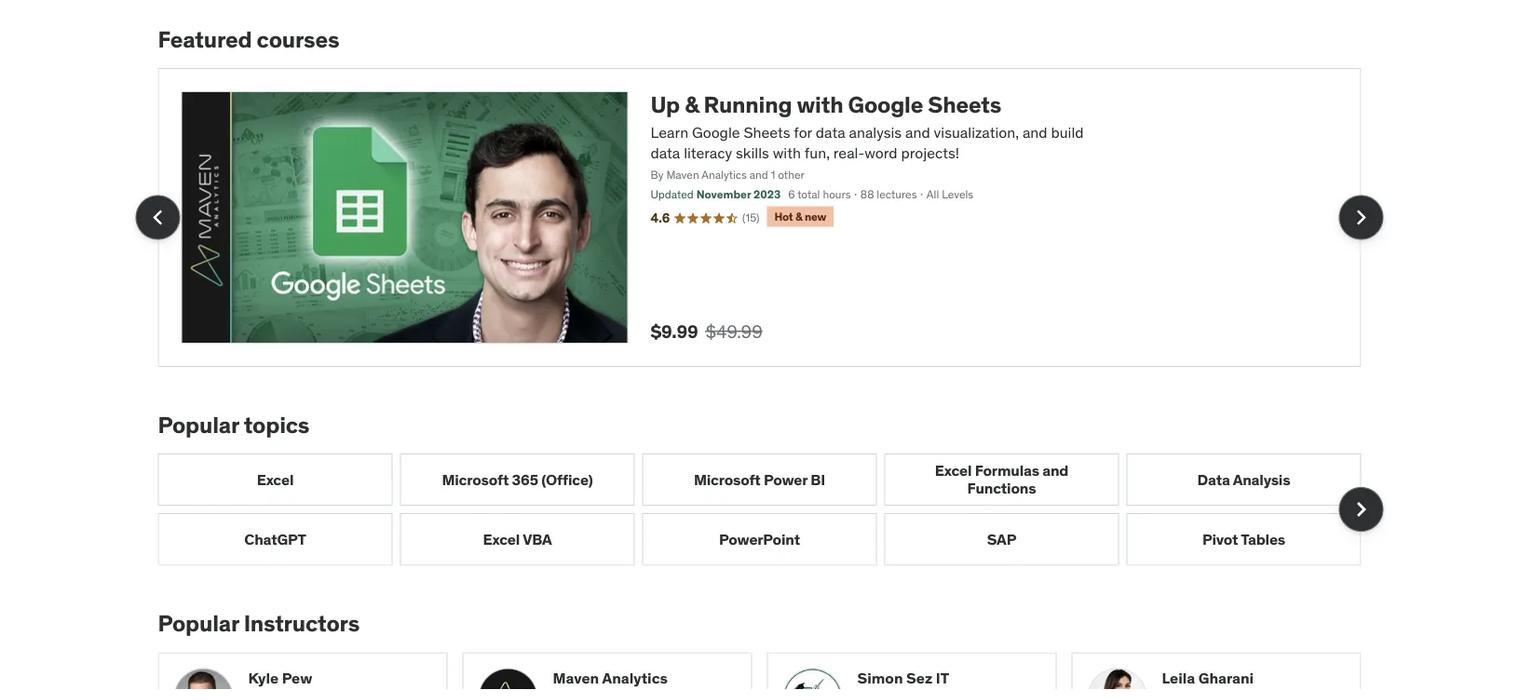 Task type: locate. For each thing, give the bounding box(es) containing it.
0 vertical spatial carousel element
[[136, 68, 1384, 367]]

1 horizontal spatial microsoft
[[694, 470, 761, 489]]

running
[[704, 90, 792, 118]]

&
[[685, 90, 699, 118], [795, 209, 802, 223]]

analysis
[[1233, 470, 1290, 489]]

& right up
[[685, 90, 699, 118]]

microsoft for microsoft 365 (office)
[[442, 470, 509, 489]]

and right formulas
[[1043, 461, 1069, 480]]

2 popular from the top
[[158, 610, 239, 638]]

0 vertical spatial &
[[685, 90, 699, 118]]

maven analytics
[[553, 669, 668, 688]]

hours
[[823, 187, 851, 202]]

1 vertical spatial analytics
[[602, 669, 668, 688]]

microsoft left power
[[694, 470, 761, 489]]

& right hot
[[795, 209, 802, 223]]

& for up
[[685, 90, 699, 118]]

for
[[794, 122, 812, 141]]

november
[[696, 187, 751, 202]]

powerpoint link
[[642, 513, 877, 566]]

2 microsoft from the left
[[694, 470, 761, 489]]

88 lectures
[[860, 187, 917, 202]]

88
[[860, 187, 874, 202]]

instructors
[[244, 610, 360, 638]]

excel for excel
[[257, 470, 294, 489]]

microsoft left the 365
[[442, 470, 509, 489]]

tables
[[1241, 530, 1285, 549]]

data
[[816, 122, 845, 141], [651, 143, 680, 162]]

1
[[771, 168, 775, 182]]

1 microsoft from the left
[[442, 470, 509, 489]]

microsoft 365 (office) link
[[400, 453, 635, 506]]

up
[[651, 90, 680, 118]]

excel formulas and functions link
[[884, 453, 1119, 506]]

2 horizontal spatial excel
[[935, 461, 972, 480]]

pew
[[282, 669, 312, 688]]

0 horizontal spatial sheets
[[744, 122, 790, 141]]

1 horizontal spatial &
[[795, 209, 802, 223]]

1 popular from the top
[[158, 411, 239, 439]]

lectures
[[877, 187, 917, 202]]

carousel element containing excel formulas and functions
[[158, 453, 1384, 566]]

excel down topics
[[257, 470, 294, 489]]

data down learn
[[651, 143, 680, 162]]

data up the fun,
[[816, 122, 845, 141]]

other
[[778, 168, 805, 182]]

popular
[[158, 411, 239, 439], [158, 610, 239, 638]]

1 horizontal spatial analytics
[[702, 168, 747, 182]]

with
[[797, 90, 843, 118], [773, 143, 801, 162]]

0 horizontal spatial data
[[651, 143, 680, 162]]

0 horizontal spatial &
[[685, 90, 699, 118]]

simon sez it
[[857, 669, 949, 688]]

sheets up skills
[[744, 122, 790, 141]]

and left 1
[[750, 168, 768, 182]]

data analysis
[[1197, 470, 1290, 489]]

courses
[[257, 25, 339, 53]]

2023
[[754, 187, 781, 202]]

1 vertical spatial google
[[692, 122, 740, 141]]

sez
[[906, 669, 933, 688]]

carousel element containing up & running with google sheets
[[136, 68, 1384, 367]]

vba
[[523, 530, 552, 549]]

featured courses
[[158, 25, 339, 53]]

& for hot
[[795, 209, 802, 223]]

6 total hours
[[788, 187, 851, 202]]

0 horizontal spatial analytics
[[602, 669, 668, 688]]

6
[[788, 187, 795, 202]]

popular instructors element
[[158, 610, 1361, 690]]

0 horizontal spatial maven
[[553, 669, 599, 688]]

carousel element for featured courses
[[136, 68, 1384, 367]]

next image
[[1346, 495, 1376, 525]]

gharani
[[1199, 669, 1254, 688]]

$9.99
[[651, 320, 698, 342]]

sheets
[[928, 90, 1001, 118], [744, 122, 790, 141]]

simon
[[857, 669, 903, 688]]

0 horizontal spatial microsoft
[[442, 470, 509, 489]]

visualization,
[[934, 122, 1019, 141]]

1 vertical spatial maven
[[553, 669, 599, 688]]

analytics
[[702, 168, 747, 182], [602, 669, 668, 688]]

microsoft
[[442, 470, 509, 489], [694, 470, 761, 489]]

projects!
[[901, 143, 959, 162]]

& inside up & running with google sheets learn google sheets for data analysis and visualization, and build data literacy skills with fun, real-word projects! by maven analytics and 1 other
[[685, 90, 699, 118]]

0 horizontal spatial excel
[[257, 470, 294, 489]]

with up for
[[797, 90, 843, 118]]

1 vertical spatial popular
[[158, 610, 239, 638]]

carousel element
[[136, 68, 1384, 367], [158, 453, 1384, 566]]

chatgpt
[[244, 530, 306, 549]]

data analysis link
[[1127, 453, 1361, 506]]

updated november 2023
[[651, 187, 781, 202]]

1 vertical spatial carousel element
[[158, 453, 1384, 566]]

0 vertical spatial analytics
[[702, 168, 747, 182]]

excel left formulas
[[935, 461, 972, 480]]

word
[[865, 143, 898, 162]]

data
[[1197, 470, 1230, 489]]

0 vertical spatial maven
[[666, 168, 699, 182]]

popular instructors
[[158, 610, 360, 638]]

0 vertical spatial sheets
[[928, 90, 1001, 118]]

0 vertical spatial google
[[848, 90, 923, 118]]

google up analysis
[[848, 90, 923, 118]]

popular topics
[[158, 411, 309, 439]]

bi
[[811, 470, 825, 489]]

popular for popular instructors
[[158, 610, 239, 638]]

excel left the vba
[[483, 530, 520, 549]]

leila gharani link
[[1162, 668, 1345, 689]]

and
[[905, 122, 930, 141], [1023, 122, 1048, 141], [750, 168, 768, 182], [1043, 461, 1069, 480]]

with up other in the top of the page
[[773, 143, 801, 162]]

google
[[848, 90, 923, 118], [692, 122, 740, 141]]

(office)
[[541, 470, 593, 489]]

1 horizontal spatial excel
[[483, 530, 520, 549]]

maven
[[666, 168, 699, 182], [553, 669, 599, 688]]

functions
[[967, 479, 1036, 498]]

sheets up visualization,
[[928, 90, 1001, 118]]

learn
[[651, 122, 688, 141]]

0 vertical spatial data
[[816, 122, 845, 141]]

topics
[[244, 411, 309, 439]]

excel inside excel formulas and functions
[[935, 461, 972, 480]]

0 vertical spatial popular
[[158, 411, 239, 439]]

1 vertical spatial &
[[795, 209, 802, 223]]

365
[[512, 470, 538, 489]]

pivot tables link
[[1127, 513, 1361, 566]]

1 horizontal spatial google
[[848, 90, 923, 118]]

google up literacy
[[692, 122, 740, 141]]

1 vertical spatial sheets
[[744, 122, 790, 141]]

1 vertical spatial data
[[651, 143, 680, 162]]

0 horizontal spatial google
[[692, 122, 740, 141]]

formulas
[[975, 461, 1039, 480]]

new
[[805, 209, 826, 223]]

kyle pew link
[[248, 668, 432, 689]]

1 horizontal spatial data
[[816, 122, 845, 141]]

excel for excel formulas and functions
[[935, 461, 972, 480]]

1 horizontal spatial maven
[[666, 168, 699, 182]]

analytics inside up & running with google sheets learn google sheets for data analysis and visualization, and build data literacy skills with fun, real-word projects! by maven analytics and 1 other
[[702, 168, 747, 182]]

excel
[[935, 461, 972, 480], [257, 470, 294, 489], [483, 530, 520, 549]]



Task type: vqa. For each thing, say whether or not it's contained in the screenshot.
rightmost &
yes



Task type: describe. For each thing, give the bounding box(es) containing it.
popular for popular topics
[[158, 411, 239, 439]]

carousel element for popular topics
[[158, 453, 1384, 566]]

power
[[764, 470, 808, 489]]

excel link
[[158, 453, 393, 506]]

real-
[[833, 143, 865, 162]]

maven analytics link
[[553, 668, 736, 689]]

sap link
[[884, 513, 1119, 566]]

microsoft 365 (office)
[[442, 470, 593, 489]]

kyle pew
[[248, 669, 312, 688]]

1 horizontal spatial sheets
[[928, 90, 1001, 118]]

all levels
[[927, 187, 974, 202]]

it
[[936, 669, 949, 688]]

total
[[797, 187, 820, 202]]

pivot tables
[[1202, 530, 1285, 549]]

fun,
[[805, 143, 830, 162]]

excel for excel vba
[[483, 530, 520, 549]]

literacy
[[684, 143, 732, 162]]

analytics inside the popular instructors element
[[602, 669, 668, 688]]

leila
[[1162, 669, 1195, 688]]

pivot
[[1202, 530, 1238, 549]]

maven inside the popular instructors element
[[553, 669, 599, 688]]

next image
[[1346, 203, 1376, 232]]

and left build
[[1023, 122, 1048, 141]]

excel formulas and functions
[[935, 461, 1069, 498]]

microsoft power bi
[[694, 470, 825, 489]]

chatgpt link
[[158, 513, 393, 566]]

excel vba
[[483, 530, 552, 549]]

1 vertical spatial with
[[773, 143, 801, 162]]

simon sez it link
[[857, 668, 1041, 689]]

analysis
[[849, 122, 902, 141]]

and up projects!
[[905, 122, 930, 141]]

kyle
[[248, 669, 279, 688]]

skills
[[736, 143, 769, 162]]

and inside excel formulas and functions
[[1043, 461, 1069, 480]]

hot & new
[[775, 209, 826, 223]]

build
[[1051, 122, 1084, 141]]

hot
[[775, 209, 793, 223]]

featured
[[158, 25, 252, 53]]

0 vertical spatial with
[[797, 90, 843, 118]]

sap
[[987, 530, 1016, 549]]

$49.99
[[705, 320, 763, 342]]

maven inside up & running with google sheets learn google sheets for data analysis and visualization, and build data literacy skills with fun, real-word projects! by maven analytics and 1 other
[[666, 168, 699, 182]]

previous image
[[143, 203, 173, 232]]

microsoft for microsoft power bi
[[694, 470, 761, 489]]

levels
[[942, 187, 974, 202]]

microsoft power bi link
[[642, 453, 877, 506]]

all
[[927, 187, 939, 202]]

$9.99 $49.99
[[651, 320, 763, 342]]

updated
[[651, 187, 694, 202]]

leila gharani
[[1162, 669, 1254, 688]]

by
[[651, 168, 664, 182]]

excel vba link
[[400, 513, 635, 566]]

4.6
[[651, 210, 670, 226]]

powerpoint
[[719, 530, 800, 549]]

up & running with google sheets learn google sheets for data analysis and visualization, and build data literacy skills with fun, real-word projects! by maven analytics and 1 other
[[651, 90, 1084, 182]]

(15)
[[742, 210, 760, 225]]



